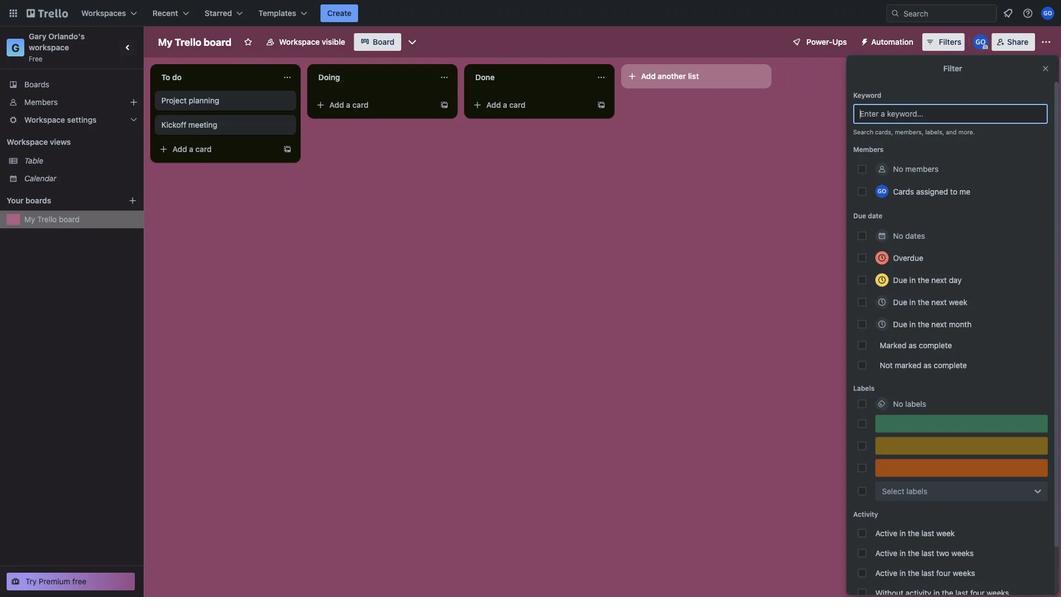 Task type: vqa. For each thing, say whether or not it's contained in the screenshot.
GET A NEW TIP.
no



Task type: describe. For each thing, give the bounding box(es) containing it.
next for day
[[932, 275, 947, 285]]

members,
[[895, 129, 924, 136]]

color: orange, title: none element
[[876, 459, 1048, 477]]

a for to do
[[189, 145, 193, 154]]

list
[[688, 72, 699, 81]]

not
[[880, 361, 893, 370]]

free
[[72, 577, 87, 586]]

next for month
[[932, 320, 947, 329]]

no labels
[[894, 399, 927, 408]]

workspace visible
[[279, 37, 345, 46]]

due for due date
[[854, 212, 867, 220]]

try premium free button
[[7, 573, 135, 591]]

add another list button
[[622, 64, 772, 88]]

ups
[[833, 37, 848, 46]]

keyword
[[854, 91, 882, 99]]

to
[[951, 187, 958, 196]]

marked
[[880, 341, 907, 350]]

four
[[937, 568, 951, 578]]

card for to do
[[196, 145, 212, 154]]

add a card button for doing
[[312, 96, 436, 114]]

add a card for doing
[[330, 100, 369, 109]]

create button
[[321, 4, 358, 22]]

due for due in the next week
[[894, 298, 908, 307]]

the for active in the last week
[[908, 529, 920, 538]]

more.
[[959, 129, 976, 136]]

search
[[854, 129, 874, 136]]

day
[[949, 275, 962, 285]]

in for active in the last week
[[900, 529, 906, 538]]

g
[[11, 41, 20, 54]]

0 horizontal spatial my
[[24, 215, 35, 224]]

trello inside text box
[[175, 36, 202, 48]]

color: yellow, title: none element
[[876, 437, 1048, 455]]

in for due in the next month
[[910, 320, 916, 329]]

workspaces button
[[75, 4, 144, 22]]

two
[[937, 549, 950, 558]]

in for due in the next day
[[910, 275, 916, 285]]

automation button
[[856, 33, 921, 51]]

settings
[[67, 115, 97, 124]]

a for done
[[503, 100, 508, 109]]

meeting
[[189, 120, 217, 129]]

workspaces
[[81, 9, 126, 18]]

assigned
[[917, 187, 949, 196]]

recent button
[[146, 4, 196, 22]]

add for to do
[[173, 145, 187, 154]]

0 vertical spatial complete
[[919, 341, 953, 350]]

labels for no labels
[[906, 399, 927, 408]]

cards
[[894, 187, 915, 196]]

project
[[161, 96, 187, 105]]

filter
[[944, 64, 963, 73]]

next for week
[[932, 298, 947, 307]]

g link
[[7, 39, 24, 56]]

sm image
[[856, 33, 872, 49]]

labels
[[854, 385, 875, 392]]

weeks for active in the last four weeks
[[953, 568, 976, 578]]

planning
[[189, 96, 219, 105]]

do
[[172, 73, 182, 82]]

my trello board inside text box
[[158, 36, 232, 48]]

a for doing
[[346, 100, 351, 109]]

customize views image
[[407, 36, 418, 48]]

add board image
[[128, 196, 137, 205]]

try premium free
[[25, 577, 87, 586]]

power-
[[807, 37, 833, 46]]

search cards, members, labels, and more.
[[854, 129, 976, 136]]

select labels
[[883, 487, 928, 496]]

the for due in the next day
[[918, 275, 930, 285]]

add a card button for to do
[[155, 140, 279, 158]]

1 horizontal spatial as
[[924, 361, 932, 370]]

open information menu image
[[1023, 8, 1034, 19]]

close popover image
[[1042, 64, 1051, 73]]

due in the next day
[[894, 275, 962, 285]]

create from template… image
[[597, 101, 606, 109]]

add a card for to do
[[173, 145, 212, 154]]

active in the last two weeks
[[876, 549, 974, 558]]

1 vertical spatial board
[[59, 215, 80, 224]]

recent
[[153, 9, 178, 18]]

create
[[327, 9, 352, 18]]

another
[[658, 72, 686, 81]]

color: green, title: none element
[[876, 415, 1048, 433]]

workspace settings button
[[0, 111, 144, 129]]

kickoff meeting
[[161, 120, 217, 129]]

board
[[373, 37, 395, 46]]

due in the next week
[[894, 298, 968, 307]]

boards
[[24, 80, 49, 89]]

gary orlando (garyorlando) image
[[876, 185, 889, 198]]

0 horizontal spatial gary orlando (garyorlando) image
[[974, 34, 989, 50]]

kickoff
[[161, 120, 186, 129]]

automation
[[872, 37, 914, 46]]

table
[[24, 156, 43, 165]]

add a card for done
[[487, 100, 526, 109]]

due for due in the next day
[[894, 275, 908, 285]]

the for active in the last two weeks
[[908, 549, 920, 558]]

try
[[25, 577, 37, 586]]

active for active in the last week
[[876, 529, 898, 538]]

free
[[29, 55, 43, 62]]

add for done
[[487, 100, 501, 109]]

active for active in the last four weeks
[[876, 568, 898, 578]]

me
[[960, 187, 971, 196]]

1 vertical spatial my trello board
[[24, 215, 80, 224]]

filters button
[[923, 33, 965, 51]]

marked as complete
[[880, 341, 953, 350]]

visible
[[322, 37, 345, 46]]

card for doing
[[353, 100, 369, 109]]

0 horizontal spatial as
[[909, 341, 917, 350]]

workspace for workspace visible
[[279, 37, 320, 46]]

board inside text box
[[204, 36, 232, 48]]

the for active in the last four weeks
[[908, 568, 920, 578]]

share
[[1008, 37, 1029, 46]]

no for no dates
[[894, 231, 904, 240]]



Task type: locate. For each thing, give the bounding box(es) containing it.
no up cards
[[894, 165, 904, 174]]

week up "month" on the bottom of the page
[[949, 298, 968, 307]]

week for due in the next week
[[949, 298, 968, 307]]

1 horizontal spatial my trello board
[[158, 36, 232, 48]]

0 vertical spatial my
[[158, 36, 173, 48]]

2 last from the top
[[922, 549, 935, 558]]

card for done
[[510, 100, 526, 109]]

Doing text field
[[312, 69, 434, 86]]

0 vertical spatial week
[[949, 298, 968, 307]]

2 vertical spatial no
[[894, 399, 904, 408]]

doing
[[319, 73, 340, 82]]

0 horizontal spatial add a card
[[173, 145, 212, 154]]

board link
[[354, 33, 401, 51]]

1 vertical spatial labels
[[907, 487, 928, 496]]

0 horizontal spatial members
[[24, 98, 58, 107]]

1 active from the top
[[876, 529, 898, 538]]

a down done text field
[[503, 100, 508, 109]]

not marked as complete
[[880, 361, 968, 370]]

workspace up table
[[7, 137, 48, 147]]

month
[[949, 320, 972, 329]]

orlando's
[[48, 32, 85, 41]]

0 vertical spatial workspace
[[279, 37, 320, 46]]

complete down marked as complete
[[934, 361, 968, 370]]

0 horizontal spatial trello
[[37, 215, 57, 224]]

1 vertical spatial weeks
[[953, 568, 976, 578]]

card down doing text field at the left top of page
[[353, 100, 369, 109]]

1 vertical spatial my
[[24, 215, 35, 224]]

active in the last four weeks
[[876, 568, 976, 578]]

1 vertical spatial no
[[894, 231, 904, 240]]

add down doing
[[330, 100, 344, 109]]

no for no members
[[894, 165, 904, 174]]

add down done
[[487, 100, 501, 109]]

0 vertical spatial trello
[[175, 36, 202, 48]]

power-ups button
[[785, 33, 854, 51]]

overdue
[[894, 253, 924, 262]]

project planning
[[161, 96, 219, 105]]

workspace navigation collapse icon image
[[121, 40, 136, 55]]

gary orlando (garyorlando) image right open information menu icon
[[1042, 7, 1055, 20]]

2 vertical spatial last
[[922, 568, 935, 578]]

2 horizontal spatial a
[[503, 100, 508, 109]]

0 notifications image
[[1002, 7, 1015, 20]]

share button
[[992, 33, 1036, 51]]

card down done text field
[[510, 100, 526, 109]]

workspace visible button
[[259, 33, 352, 51]]

filters
[[939, 37, 962, 46]]

0 horizontal spatial a
[[189, 145, 193, 154]]

next left "month" on the bottom of the page
[[932, 320, 947, 329]]

no
[[894, 165, 904, 174], [894, 231, 904, 240], [894, 399, 904, 408]]

create from template… image
[[440, 101, 449, 109], [283, 145, 292, 154]]

labels,
[[926, 129, 945, 136]]

gary orlando's workspace link
[[29, 32, 87, 52]]

due in the next month
[[894, 320, 972, 329]]

in for due in the next week
[[910, 298, 916, 307]]

members link
[[0, 93, 144, 111]]

create from template… image for to do
[[283, 145, 292, 154]]

calendar
[[24, 174, 56, 183]]

0 horizontal spatial my trello board
[[24, 215, 80, 224]]

2 vertical spatial active
[[876, 568, 898, 578]]

due for due in the next month
[[894, 320, 908, 329]]

workspace inside button
[[279, 37, 320, 46]]

2 horizontal spatial card
[[510, 100, 526, 109]]

gary orlando (garyorlando) image
[[1042, 7, 1055, 20], [974, 34, 989, 50]]

2 horizontal spatial add a card
[[487, 100, 526, 109]]

premium
[[39, 577, 70, 586]]

members down "boards"
[[24, 98, 58, 107]]

weeks right four
[[953, 568, 976, 578]]

due left "date"
[[854, 212, 867, 220]]

add another list
[[641, 72, 699, 81]]

0 vertical spatial next
[[932, 275, 947, 285]]

in
[[910, 275, 916, 285], [910, 298, 916, 307], [910, 320, 916, 329], [900, 529, 906, 538], [900, 549, 906, 558], [900, 568, 906, 578]]

1 vertical spatial workspace
[[24, 115, 65, 124]]

in down active in the last two weeks
[[900, 568, 906, 578]]

trello down boards
[[37, 215, 57, 224]]

my inside text box
[[158, 36, 173, 48]]

gary orlando's workspace free
[[29, 32, 87, 62]]

due down "due in the next day"
[[894, 298, 908, 307]]

1 vertical spatial trello
[[37, 215, 57, 224]]

1 vertical spatial create from template… image
[[283, 145, 292, 154]]

1 horizontal spatial a
[[346, 100, 351, 109]]

active in the last week
[[876, 529, 956, 538]]

as
[[909, 341, 917, 350], [924, 361, 932, 370]]

0 vertical spatial as
[[909, 341, 917, 350]]

1 horizontal spatial members
[[854, 145, 884, 153]]

calendar link
[[24, 173, 137, 184]]

no down marked
[[894, 399, 904, 408]]

gary
[[29, 32, 46, 41]]

star or unstar board image
[[244, 38, 253, 46]]

labels
[[906, 399, 927, 408], [907, 487, 928, 496]]

my down recent
[[158, 36, 173, 48]]

3 next from the top
[[932, 320, 947, 329]]

in down the active in the last week
[[900, 549, 906, 558]]

1 horizontal spatial create from template… image
[[440, 101, 449, 109]]

labels for select labels
[[907, 487, 928, 496]]

in for active in the last four weeks
[[900, 568, 906, 578]]

no for no labels
[[894, 399, 904, 408]]

kickoff meeting link
[[161, 119, 290, 131]]

a down doing text field at the left top of page
[[346, 100, 351, 109]]

1 horizontal spatial my
[[158, 36, 173, 48]]

next up due in the next month
[[932, 298, 947, 307]]

2 horizontal spatial add a card button
[[469, 96, 593, 114]]

starred button
[[198, 4, 250, 22]]

0 horizontal spatial board
[[59, 215, 80, 224]]

2 next from the top
[[932, 298, 947, 307]]

search image
[[891, 9, 900, 18]]

create from template… image for doing
[[440, 101, 449, 109]]

last for week
[[922, 529, 935, 538]]

0 vertical spatial weeks
[[952, 549, 974, 558]]

1 vertical spatial as
[[924, 361, 932, 370]]

your boards with 1 items element
[[7, 194, 112, 207]]

templates button
[[252, 4, 314, 22]]

cards assigned to me
[[894, 187, 971, 196]]

0 horizontal spatial add a card button
[[155, 140, 279, 158]]

1 vertical spatial last
[[922, 549, 935, 558]]

workspace down templates "popup button"
[[279, 37, 320, 46]]

0 vertical spatial last
[[922, 529, 935, 538]]

dates
[[906, 231, 926, 240]]

week up the two
[[937, 529, 956, 538]]

Done text field
[[469, 69, 591, 86]]

weeks right the two
[[952, 549, 974, 558]]

labels right select
[[907, 487, 928, 496]]

week for active in the last week
[[937, 529, 956, 538]]

1 vertical spatial week
[[937, 529, 956, 538]]

in up active in the last two weeks
[[900, 529, 906, 538]]

Enter a keyword… text field
[[854, 104, 1048, 124]]

and
[[947, 129, 957, 136]]

the up marked as complete
[[918, 320, 930, 329]]

done
[[476, 73, 495, 82]]

last for four
[[922, 568, 935, 578]]

due
[[854, 212, 867, 220], [894, 275, 908, 285], [894, 298, 908, 307], [894, 320, 908, 329]]

my trello board
[[158, 36, 232, 48], [24, 215, 80, 224]]

3 active from the top
[[876, 568, 898, 578]]

workspace inside popup button
[[24, 115, 65, 124]]

1 no from the top
[[894, 165, 904, 174]]

date
[[868, 212, 883, 220]]

0 horizontal spatial card
[[196, 145, 212, 154]]

select
[[883, 487, 905, 496]]

in down "due in the next day"
[[910, 298, 916, 307]]

trello down recent popup button
[[175, 36, 202, 48]]

add left 'another' at the right
[[641, 72, 656, 81]]

2 vertical spatial workspace
[[7, 137, 48, 147]]

workspace settings
[[24, 115, 97, 124]]

due up marked
[[894, 320, 908, 329]]

switch to… image
[[8, 8, 19, 19]]

the up due in the next week on the right of page
[[918, 275, 930, 285]]

gary orlando (garyorlando) image right filters
[[974, 34, 989, 50]]

templates
[[259, 9, 296, 18]]

workspace for workspace views
[[7, 137, 48, 147]]

due date
[[854, 212, 883, 220]]

card down meeting
[[196, 145, 212, 154]]

starred
[[205, 9, 232, 18]]

show menu image
[[1041, 36, 1052, 48]]

0 vertical spatial my trello board
[[158, 36, 232, 48]]

1 vertical spatial gary orlando (garyorlando) image
[[974, 34, 989, 50]]

0 vertical spatial no
[[894, 165, 904, 174]]

0 horizontal spatial create from template… image
[[283, 145, 292, 154]]

0 vertical spatial gary orlando (garyorlando) image
[[1042, 7, 1055, 20]]

0 vertical spatial board
[[204, 36, 232, 48]]

board down your boards with 1 items element
[[59, 215, 80, 224]]

last
[[922, 529, 935, 538], [922, 549, 935, 558], [922, 568, 935, 578]]

week
[[949, 298, 968, 307], [937, 529, 956, 538]]

add a card down doing
[[330, 100, 369, 109]]

my trello board link
[[24, 214, 137, 225]]

1 vertical spatial members
[[854, 145, 884, 153]]

1 horizontal spatial add a card button
[[312, 96, 436, 114]]

weeks for active in the last two weeks
[[952, 549, 974, 558]]

Board name text field
[[153, 33, 237, 51]]

this member is an admin of this board. image
[[984, 45, 989, 50]]

in up marked as complete
[[910, 320, 916, 329]]

1 horizontal spatial card
[[353, 100, 369, 109]]

add a card button for done
[[469, 96, 593, 114]]

the down active in the last two weeks
[[908, 568, 920, 578]]

last left four
[[922, 568, 935, 578]]

active down the active in the last week
[[876, 549, 898, 558]]

the up active in the last two weeks
[[908, 529, 920, 538]]

0 vertical spatial members
[[24, 98, 58, 107]]

1 horizontal spatial board
[[204, 36, 232, 48]]

0 vertical spatial create from template… image
[[440, 101, 449, 109]]

add a card down kickoff meeting
[[173, 145, 212, 154]]

labels down not marked as complete
[[906, 399, 927, 408]]

members down search
[[854, 145, 884, 153]]

0 vertical spatial labels
[[906, 399, 927, 408]]

Search field
[[900, 5, 997, 22]]

my down your boards
[[24, 215, 35, 224]]

my trello board down your boards with 1 items element
[[24, 215, 80, 224]]

2 active from the top
[[876, 549, 898, 558]]

a down kickoff meeting
[[189, 145, 193, 154]]

active down activity
[[876, 529, 898, 538]]

weeks
[[952, 549, 974, 558], [953, 568, 976, 578]]

primary element
[[0, 0, 1062, 27]]

1 horizontal spatial trello
[[175, 36, 202, 48]]

project planning link
[[161, 95, 290, 106]]

marked
[[895, 361, 922, 370]]

due down 'overdue'
[[894, 275, 908, 285]]

the for due in the next month
[[918, 320, 930, 329]]

To do text field
[[155, 69, 276, 86]]

views
[[50, 137, 71, 147]]

1 vertical spatial complete
[[934, 361, 968, 370]]

1 last from the top
[[922, 529, 935, 538]]

the down the active in the last week
[[908, 549, 920, 558]]

active down active in the last two weeks
[[876, 568, 898, 578]]

the for due in the next week
[[918, 298, 930, 307]]

no members
[[894, 165, 939, 174]]

add a card
[[330, 100, 369, 109], [487, 100, 526, 109], [173, 145, 212, 154]]

members
[[906, 165, 939, 174]]

1 vertical spatial next
[[932, 298, 947, 307]]

members inside members link
[[24, 98, 58, 107]]

cards,
[[876, 129, 894, 136]]

no left the dates
[[894, 231, 904, 240]]

back to home image
[[27, 4, 68, 22]]

to do
[[161, 73, 182, 82]]

your boards
[[7, 196, 51, 205]]

activity
[[854, 511, 879, 518]]

workspace
[[279, 37, 320, 46], [24, 115, 65, 124], [7, 137, 48, 147]]

last for two
[[922, 549, 935, 558]]

in down 'overdue'
[[910, 275, 916, 285]]

complete down due in the next month
[[919, 341, 953, 350]]

table link
[[24, 155, 137, 166]]

add down kickoff
[[173, 145, 187, 154]]

add a card button down doing text field at the left top of page
[[312, 96, 436, 114]]

2 no from the top
[[894, 231, 904, 240]]

last left the two
[[922, 549, 935, 558]]

no dates
[[894, 231, 926, 240]]

workspace views
[[7, 137, 71, 147]]

3 no from the top
[[894, 399, 904, 408]]

workspace
[[29, 43, 69, 52]]

in for active in the last two weeks
[[900, 549, 906, 558]]

board down starred
[[204, 36, 232, 48]]

my trello board down starred
[[158, 36, 232, 48]]

add a card button down done text field
[[469, 96, 593, 114]]

active for active in the last two weeks
[[876, 549, 898, 558]]

workspace up the "workspace views"
[[24, 115, 65, 124]]

1 next from the top
[[932, 275, 947, 285]]

next left day
[[932, 275, 947, 285]]

to
[[161, 73, 170, 82]]

add for doing
[[330, 100, 344, 109]]

1 horizontal spatial add a card
[[330, 100, 369, 109]]

the
[[918, 275, 930, 285], [918, 298, 930, 307], [918, 320, 930, 329], [908, 529, 920, 538], [908, 549, 920, 558], [908, 568, 920, 578]]

1 vertical spatial active
[[876, 549, 898, 558]]

add a card down done
[[487, 100, 526, 109]]

0 vertical spatial active
[[876, 529, 898, 538]]

2 vertical spatial next
[[932, 320, 947, 329]]

3 last from the top
[[922, 568, 935, 578]]

workspace for workspace settings
[[24, 115, 65, 124]]

the down "due in the next day"
[[918, 298, 930, 307]]

card
[[353, 100, 369, 109], [510, 100, 526, 109], [196, 145, 212, 154]]

1 horizontal spatial gary orlando (garyorlando) image
[[1042, 7, 1055, 20]]

last up active in the last two weeks
[[922, 529, 935, 538]]

add a card button down kickoff meeting link
[[155, 140, 279, 158]]

your
[[7, 196, 24, 205]]

next
[[932, 275, 947, 285], [932, 298, 947, 307], [932, 320, 947, 329]]



